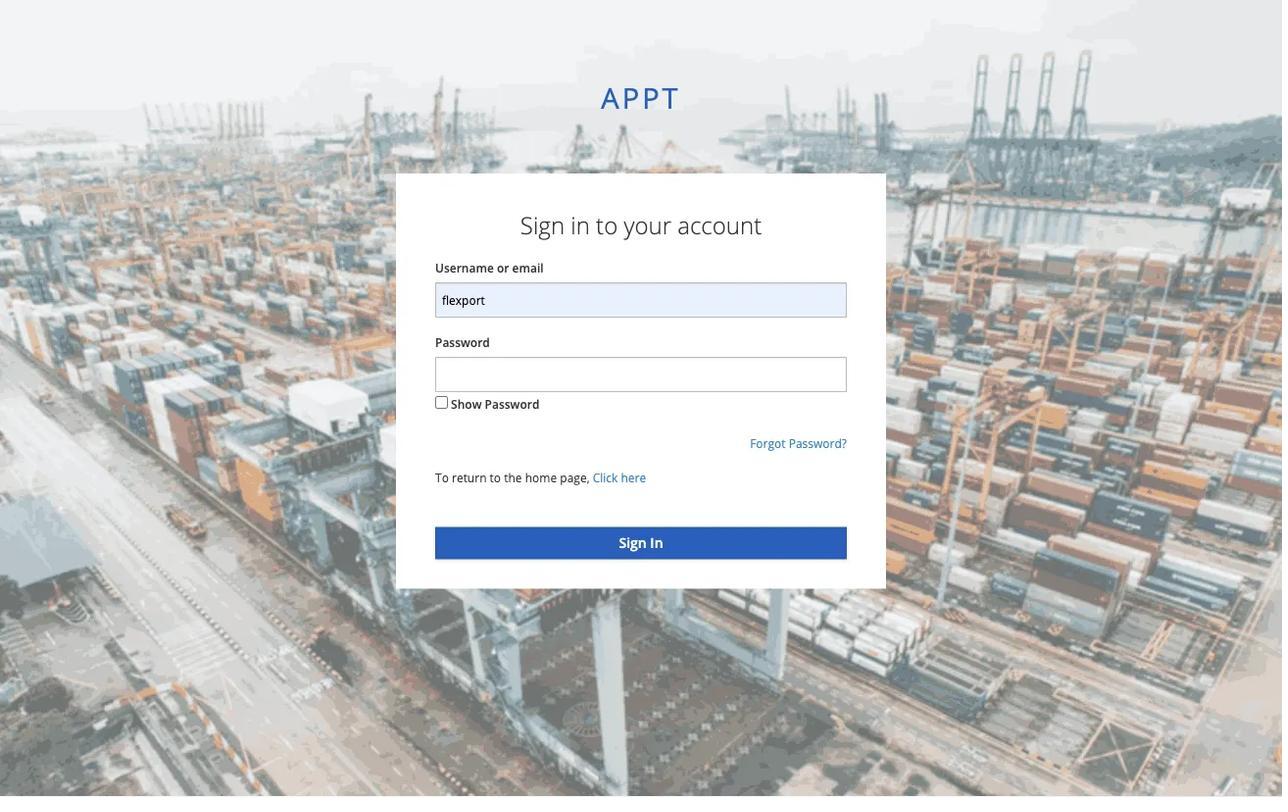 Task type: describe. For each thing, give the bounding box(es) containing it.
Password password field
[[435, 357, 847, 392]]

here
[[621, 470, 646, 486]]

Show Password checkbox
[[435, 396, 448, 409]]

0 vertical spatial password
[[435, 334, 490, 350]]

in
[[571, 209, 590, 241]]

Username or email text field
[[435, 283, 847, 318]]

page,
[[560, 470, 590, 486]]

show
[[451, 396, 482, 412]]

username or email
[[435, 260, 544, 276]]

click here link
[[593, 470, 646, 486]]

show password
[[451, 396, 540, 412]]

appt
[[601, 78, 681, 117]]

username
[[435, 260, 494, 276]]

sign
[[520, 209, 565, 241]]

to for your
[[596, 209, 618, 241]]

password?
[[789, 436, 847, 452]]

to
[[435, 470, 449, 486]]

sign in to your account
[[520, 209, 762, 241]]

to return to the home page, click here
[[435, 470, 646, 486]]



Task type: locate. For each thing, give the bounding box(es) containing it.
1 vertical spatial to
[[490, 470, 501, 486]]

password up the 'show'
[[435, 334, 490, 350]]

click
[[593, 470, 618, 486]]

forgot password?
[[750, 436, 847, 452]]

0 horizontal spatial to
[[490, 470, 501, 486]]

to
[[596, 209, 618, 241], [490, 470, 501, 486]]

password
[[435, 334, 490, 350], [485, 396, 540, 412]]

the
[[504, 470, 522, 486]]

1 vertical spatial password
[[485, 396, 540, 412]]

to for the
[[490, 470, 501, 486]]

your
[[624, 209, 672, 241]]

password right the 'show'
[[485, 396, 540, 412]]

email
[[512, 260, 544, 276]]

return
[[452, 470, 487, 486]]

to right in on the left top of the page
[[596, 209, 618, 241]]

to left the
[[490, 470, 501, 486]]

0 vertical spatial to
[[596, 209, 618, 241]]

forgot password? link
[[750, 436, 847, 452]]

None submit
[[435, 527, 847, 559]]

home
[[525, 470, 557, 486]]

or
[[497, 260, 509, 276]]

1 horizontal spatial to
[[596, 209, 618, 241]]

account
[[678, 209, 762, 241]]

forgot
[[750, 436, 786, 452]]



